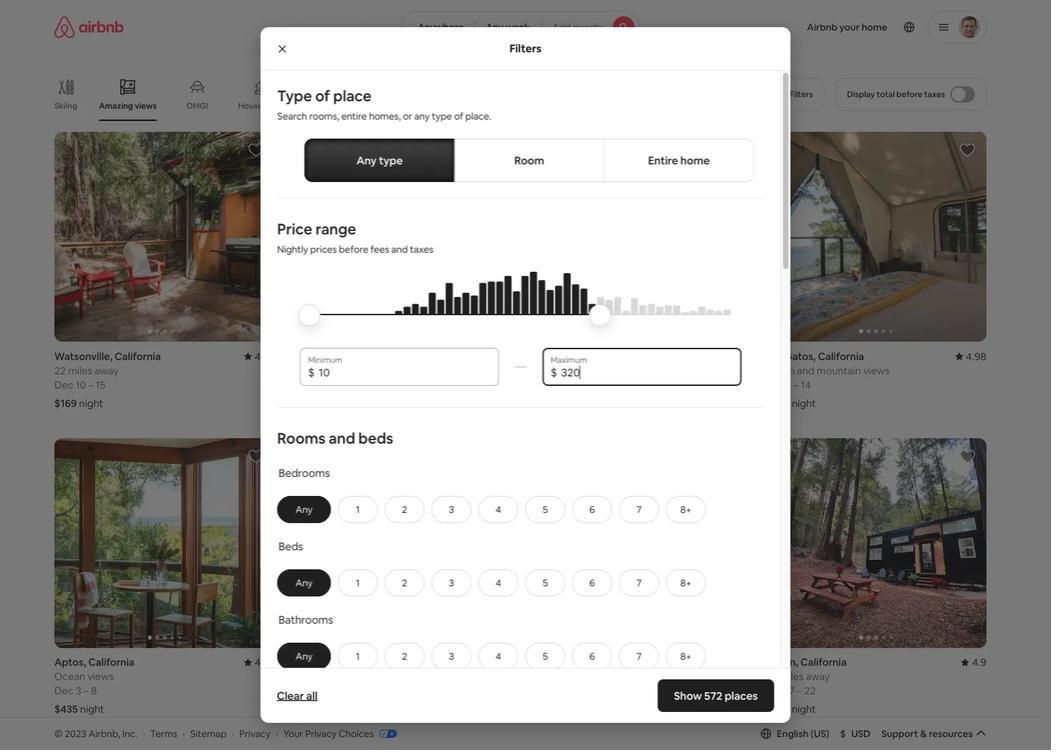 Task type: vqa. For each thing, say whether or not it's contained in the screenshot.
night inside Felton, California 24 miles away Jun 17 – 22 $299 night
yes



Task type: describe. For each thing, give the bounding box(es) containing it.
support & resources
[[882, 728, 974, 740]]

night inside los gatos, california beach and mountain views feb 9 – 14 $289 night
[[792, 397, 817, 410]]

add to wishlist: los gatos, california image
[[960, 142, 976, 158]]

california inside los gatos, california beach and mountain views feb 9 – 14 $289 night
[[819, 350, 865, 363]]

night inside los gatos, california mountain and ocean views nov 5 – 10 $175 night
[[553, 397, 577, 410]]

soquel, california mountain views
[[529, 656, 613, 684]]

taxes inside 'button'
[[925, 89, 946, 100]]

any button for bathrooms
[[277, 643, 331, 670]]

places
[[725, 689, 758, 703]]

any
[[414, 110, 430, 122]]

santa
[[292, 350, 319, 363]]

5 button for bedrooms
[[525, 496, 565, 523]]

8
[[91, 685, 97, 698]]

away for 22
[[806, 670, 831, 684]]

2023
[[65, 728, 86, 740]]

572
[[705, 689, 723, 703]]

total
[[877, 89, 895, 100]]

&
[[921, 728, 928, 740]]

2 · from the left
[[183, 728, 185, 740]]

filters
[[510, 41, 542, 55]]

1 privacy from the left
[[240, 728, 271, 740]]

week
[[506, 21, 530, 33]]

mountain
[[817, 364, 862, 377]]

cruz,
[[321, 350, 346, 363]]

half moon bay, california
[[292, 656, 410, 669]]

views inside santa cruz, california pool and valley views nov 2 – 7 $622 night
[[363, 364, 389, 377]]

4 · from the left
[[276, 728, 278, 740]]

home
[[681, 153, 710, 167]]

– inside los gatos, california mountain and ocean views nov 5 – 10 $175 night
[[558, 378, 563, 391]]

display total before taxes
[[848, 89, 946, 100]]

views inside aptos, california ocean views dec 3 – 8 $435 night
[[87, 670, 114, 684]]

any type
[[356, 153, 403, 167]]

4.9
[[973, 656, 987, 669]]

before inside price range nightly prices before fees and taxes
[[339, 243, 368, 256]]

homes,
[[369, 110, 401, 122]]

english
[[778, 728, 809, 740]]

15
[[96, 378, 105, 391]]

price range nightly prices before fees and taxes
[[277, 219, 433, 256]]

any for bedrooms
[[295, 504, 312, 516]]

before inside 'button'
[[897, 89, 923, 100]]

4 for beds
[[496, 577, 501, 589]]

8+ for bathrooms
[[680, 651, 692, 663]]

range
[[315, 219, 356, 239]]

any left week at top
[[486, 21, 504, 33]]

4.89
[[255, 350, 275, 363]]

4.9 out of 5 average rating image
[[962, 656, 987, 669]]

group for beach and mountain views
[[766, 132, 987, 342]]

filters dialog
[[261, 27, 791, 751]]

rooms
[[277, 429, 325, 448]]

3 · from the left
[[232, 728, 234, 740]]

8+ button for bathrooms
[[666, 643, 706, 670]]

10 inside watsonville, california 22 miles away dec 10 – 15 $169 night
[[76, 378, 86, 391]]

cities
[[331, 100, 352, 111]]

watsonville,
[[54, 350, 113, 363]]

room button
[[454, 139, 605, 182]]

beds
[[278, 539, 303, 553]]

any element for bedrooms
[[291, 504, 317, 516]]

english (us) button
[[761, 728, 830, 740]]

any inside tab list
[[356, 153, 377, 167]]

price
[[277, 219, 312, 239]]

22 inside watsonville, california 22 miles away dec 10 – 15 $169 night
[[54, 364, 66, 377]]

14
[[801, 378, 811, 391]]

12
[[312, 685, 322, 698]]

nightly
[[277, 243, 308, 256]]

6 for bathrooms
[[589, 651, 595, 663]]

any type button
[[304, 139, 455, 182]]

bay,
[[343, 656, 362, 669]]

2 button for bedrooms
[[385, 496, 425, 523]]

anywhere button
[[401, 11, 475, 44]]

views inside los gatos, california mountain and ocean views nov 5 – 10 $175 night
[[626, 364, 652, 377]]

guests
[[573, 21, 602, 33]]

1 for beds
[[356, 577, 360, 589]]

nov 12 – 17
[[292, 685, 342, 698]]

8+ element for bathrooms
[[680, 651, 692, 663]]

22 inside felton, california 24 miles away jun 17 – 22 $299 night
[[805, 685, 816, 698]]

aptos, california ocean views dec 3 – 8 $435 night
[[54, 656, 135, 716]]

feb
[[766, 378, 784, 391]]

dec inside aptos, california ocean views dec 3 – 8 $435 night
[[54, 685, 73, 698]]

bedrooms
[[278, 466, 330, 480]]

1 for bathrooms
[[356, 651, 360, 663]]

5 inside los gatos, california mountain and ocean views nov 5 – 10 $175 night
[[550, 378, 555, 391]]

amazing
[[99, 100, 133, 111]]

soquel,
[[529, 656, 565, 669]]

prices
[[310, 243, 337, 256]]

add
[[553, 21, 571, 33]]

add to wishlist: felton, california image
[[960, 449, 976, 465]]

california right bay,
[[364, 656, 410, 669]]

miles for 10
[[68, 364, 92, 377]]

$289
[[766, 397, 790, 410]]

5.0 out of 5 average rating image
[[487, 350, 513, 363]]

display
[[848, 89, 876, 100]]

terms
[[150, 728, 178, 740]]

california inside soquel, california mountain views
[[567, 656, 613, 669]]

4.86
[[729, 656, 750, 669]]

california inside los gatos, california mountain and ocean views nov 5 – 10 $175 night
[[581, 350, 627, 363]]

and inside price range nightly prices before fees and taxes
[[391, 243, 408, 256]]

4.86 out of 5 average rating image
[[719, 656, 750, 669]]

group for nov 12 – 17
[[292, 438, 513, 648]]

skiing
[[54, 101, 77, 111]]

4.97
[[492, 656, 513, 669]]

profile element
[[657, 0, 987, 54]]

2 button for beds
[[385, 570, 425, 597]]

night inside aptos, california ocean views dec 3 – 8 $435 night
[[80, 703, 104, 716]]

any week
[[486, 21, 530, 33]]

anywhere
[[418, 21, 464, 33]]

terms link
[[150, 728, 178, 740]]

clear
[[277, 689, 304, 703]]

4 button for bathrooms
[[478, 643, 518, 670]]

sitemap link
[[190, 728, 227, 740]]

8+ element for bedrooms
[[680, 504, 692, 516]]

2 privacy from the left
[[306, 728, 337, 740]]

support & resources button
[[882, 728, 987, 740]]

privacy link
[[240, 728, 271, 740]]

support
[[882, 728, 919, 740]]

group for pool and valley views
[[292, 132, 513, 342]]

24
[[766, 670, 778, 684]]

clear all
[[277, 689, 318, 703]]

8+ for bedrooms
[[680, 504, 692, 516]]

your privacy choices link
[[284, 728, 397, 741]]

los for los gatos, california beach and mountain views feb 9 – 14 $289 night
[[766, 350, 783, 363]]

group for mountain views
[[529, 438, 750, 648]]

entire
[[341, 110, 367, 122]]

amazing views
[[99, 100, 157, 111]]

7 button for beds
[[619, 570, 659, 597]]

valley
[[334, 364, 360, 377]]

place.
[[465, 110, 491, 122]]

or
[[403, 110, 412, 122]]

iconic
[[306, 100, 329, 111]]

group containing amazing views
[[54, 68, 754, 121]]

group for mountain and ocean views
[[529, 132, 750, 342]]

california inside santa cruz, california pool and valley views nov 2 – 7 $622 night
[[348, 350, 395, 363]]

views inside soquel, california mountain views
[[575, 670, 601, 684]]

taxes inside price range nightly prices before fees and taxes
[[410, 243, 433, 256]]



Task type: locate. For each thing, give the bounding box(es) containing it.
group for 22 miles away
[[54, 132, 275, 342]]

california inside watsonville, california 22 miles away dec 10 – 15 $169 night
[[115, 350, 161, 363]]

taxes right total
[[925, 89, 946, 100]]

your privacy choices
[[284, 728, 374, 740]]

privacy left your at left bottom
[[240, 728, 271, 740]]

dec
[[54, 378, 73, 391], [54, 685, 73, 698]]

and right the fees
[[391, 243, 408, 256]]

17 right jun
[[785, 685, 795, 698]]

– inside los gatos, california beach and mountain views feb 9 – 14 $289 night
[[794, 378, 799, 391]]

any button for bedrooms
[[277, 496, 331, 523]]

1 5 button from the top
[[525, 496, 565, 523]]

away right 24
[[806, 670, 831, 684]]

of up rooms,
[[315, 86, 330, 105]]

gatos, up $175
[[548, 350, 579, 363]]

type
[[277, 86, 312, 105]]

views up 8
[[87, 670, 114, 684]]

any element down bedrooms
[[291, 504, 317, 516]]

half
[[292, 656, 311, 669]]

type of place search rooms, entire homes, or any type of place.
[[277, 86, 491, 122]]

of
[[315, 86, 330, 105], [454, 110, 463, 122]]

and left "ocean"
[[575, 364, 593, 377]]

1 vertical spatial 4 button
[[478, 570, 518, 597]]

1 horizontal spatial taxes
[[925, 89, 946, 100]]

2 vertical spatial 6
[[589, 651, 595, 663]]

6 for bedrooms
[[589, 504, 595, 516]]

2 mountain from the top
[[529, 670, 573, 684]]

california up 8
[[88, 656, 135, 669]]

1 vertical spatial 1
[[356, 577, 360, 589]]

1 horizontal spatial 10
[[565, 378, 575, 391]]

1 vertical spatial of
[[454, 110, 463, 122]]

miles
[[68, 364, 92, 377], [780, 670, 804, 684]]

0 vertical spatial 5 button
[[525, 496, 565, 523]]

$ text field
[[561, 366, 734, 379]]

0 vertical spatial 1 button
[[338, 496, 378, 523]]

search
[[277, 110, 307, 122]]

3 any button from the top
[[277, 643, 331, 670]]

3 8+ element from the top
[[680, 651, 692, 663]]

2 vertical spatial 3 button
[[431, 643, 472, 670]]

and inside los gatos, california beach and mountain views feb 9 – 14 $289 night
[[797, 364, 815, 377]]

miles down "watsonville,"
[[68, 364, 92, 377]]

miles inside watsonville, california 22 miles away dec 10 – 15 $169 night
[[68, 364, 92, 377]]

2 8+ button from the top
[[666, 570, 706, 597]]

6 for beds
[[589, 577, 595, 589]]

0 vertical spatial miles
[[68, 364, 92, 377]]

entire home button
[[604, 139, 754, 182]]

1 8+ button from the top
[[666, 496, 706, 523]]

type down homes,
[[379, 153, 403, 167]]

22 right jun
[[805, 685, 816, 698]]

away up 15
[[95, 364, 119, 377]]

any down bedrooms
[[295, 504, 312, 516]]

2 vertical spatial 8+ element
[[680, 651, 692, 663]]

nov
[[292, 378, 310, 391], [529, 378, 548, 391], [292, 685, 310, 698]]

sitemap
[[190, 728, 227, 740]]

any button down bathrooms
[[277, 643, 331, 670]]

None search field
[[401, 11, 641, 44]]

any up bathrooms
[[295, 577, 312, 589]]

3 for bedrooms
[[449, 504, 454, 516]]

5
[[550, 378, 555, 391], [543, 504, 548, 516], [543, 577, 548, 589], [543, 651, 548, 663]]

terms · sitemap · privacy ·
[[150, 728, 278, 740]]

1 los from the left
[[529, 350, 545, 363]]

show 572 places link
[[658, 680, 775, 713]]

2 10 from the left
[[565, 378, 575, 391]]

4.89 out of 5 average rating image
[[244, 350, 275, 363]]

1 4 button from the top
[[478, 496, 518, 523]]

gatos, inside los gatos, california mountain and ocean views nov 5 – 10 $175 night
[[548, 350, 579, 363]]

5 for bedrooms
[[543, 504, 548, 516]]

los gatos, california beach and mountain views feb 9 – 14 $289 night
[[766, 350, 890, 410]]

8+ button
[[666, 496, 706, 523], [666, 570, 706, 597], [666, 643, 706, 670]]

2 17 from the left
[[785, 685, 795, 698]]

2 3 button from the top
[[431, 570, 472, 597]]

before right total
[[897, 89, 923, 100]]

2 gatos, from the left
[[785, 350, 816, 363]]

5 for bathrooms
[[543, 651, 548, 663]]

10 inside los gatos, california mountain and ocean views nov 5 – 10 $175 night
[[565, 378, 575, 391]]

tab list inside filters dialog
[[304, 139, 754, 182]]

2 vertical spatial 7 button
[[619, 643, 659, 670]]

miles inside felton, california 24 miles away jun 17 – 22 $299 night
[[780, 670, 804, 684]]

night down 8
[[80, 703, 104, 716]]

2 for bedrooms
[[402, 504, 407, 516]]

0 vertical spatial of
[[315, 86, 330, 105]]

5 for beds
[[543, 577, 548, 589]]

gatos, for mountain
[[548, 350, 579, 363]]

place
[[333, 86, 371, 105]]

of left place.
[[454, 110, 463, 122]]

0 vertical spatial any element
[[291, 504, 317, 516]]

4
[[496, 504, 501, 516], [496, 577, 501, 589], [496, 651, 501, 663]]

0 horizontal spatial type
[[379, 153, 403, 167]]

1 horizontal spatial before
[[897, 89, 923, 100]]

dec down ocean
[[54, 685, 73, 698]]

1 horizontal spatial 17
[[785, 685, 795, 698]]

2 vertical spatial 4
[[496, 651, 501, 663]]

entire home
[[648, 153, 710, 167]]

0 horizontal spatial 22
[[54, 364, 66, 377]]

your
[[284, 728, 303, 740]]

1 vertical spatial 7 button
[[619, 570, 659, 597]]

jun
[[766, 685, 783, 698]]

dec inside watsonville, california 22 miles away dec 10 – 15 $169 night
[[54, 378, 73, 391]]

1 vertical spatial taxes
[[410, 243, 433, 256]]

0 horizontal spatial los
[[529, 350, 545, 363]]

3 6 from the top
[[589, 651, 595, 663]]

5 button for beds
[[525, 570, 565, 597]]

0 horizontal spatial $
[[308, 365, 314, 379]]

2 8+ from the top
[[680, 577, 692, 589]]

night right $175
[[553, 397, 577, 410]]

gatos, inside los gatos, california beach and mountain views feb 9 – 14 $289 night
[[785, 350, 816, 363]]

2 2 button from the top
[[385, 570, 425, 597]]

$ for $ text box
[[308, 365, 314, 379]]

8+ button for beds
[[666, 570, 706, 597]]

2 vertical spatial 8+
[[680, 651, 692, 663]]

7 for beds
[[637, 577, 642, 589]]

1 horizontal spatial 22
[[805, 685, 816, 698]]

1 horizontal spatial away
[[806, 670, 831, 684]]

17 inside felton, california 24 miles away jun 17 – 22 $299 night
[[785, 685, 795, 698]]

0 vertical spatial 2 button
[[385, 496, 425, 523]]

entire
[[648, 153, 678, 167]]

any for bathrooms
[[295, 651, 312, 663]]

17 right 12
[[332, 685, 342, 698]]

night
[[79, 397, 103, 410], [318, 397, 342, 410], [553, 397, 577, 410], [792, 397, 817, 410], [80, 703, 104, 716], [792, 703, 817, 716]]

show map
[[489, 668, 536, 680]]

1 button for bedrooms
[[338, 496, 378, 523]]

gatos, up beach
[[785, 350, 816, 363]]

nov for nov 2 – 7
[[292, 378, 310, 391]]

0 vertical spatial 3 button
[[431, 496, 472, 523]]

3 button
[[431, 496, 472, 523], [431, 570, 472, 597], [431, 643, 472, 670]]

$ text field
[[319, 366, 491, 379]]

$169
[[54, 397, 77, 410]]

california right the felton,
[[801, 656, 847, 669]]

2 horizontal spatial $
[[841, 728, 846, 740]]

– inside watsonville, california 22 miles away dec 10 – 15 $169 night
[[88, 378, 93, 391]]

beach
[[766, 364, 795, 377]]

1 any button from the top
[[277, 496, 331, 523]]

3 button for beds
[[431, 570, 472, 597]]

mountain
[[529, 364, 573, 377], [529, 670, 573, 684]]

type inside button
[[379, 153, 403, 167]]

any element for beds
[[291, 577, 317, 589]]

night down 15
[[79, 397, 103, 410]]

2
[[312, 378, 318, 391], [402, 504, 407, 516], [402, 577, 407, 589], [402, 651, 407, 663]]

1
[[356, 504, 360, 516], [356, 577, 360, 589], [356, 651, 360, 663]]

night down 14
[[792, 397, 817, 410]]

2 5 button from the top
[[525, 570, 565, 597]]

0 vertical spatial 4
[[496, 504, 501, 516]]

1 horizontal spatial gatos,
[[785, 350, 816, 363]]

group for ocean views
[[54, 438, 275, 648]]

3 button for bedrooms
[[431, 496, 472, 523]]

resources
[[930, 728, 974, 740]]

night inside watsonville, california 22 miles away dec 10 – 15 $169 night
[[79, 397, 103, 410]]

4.97 out of 5 average rating image
[[481, 656, 513, 669]]

0 vertical spatial taxes
[[925, 89, 946, 100]]

miles down the felton,
[[780, 670, 804, 684]]

1 vertical spatial 5 button
[[525, 570, 565, 597]]

6 button for bathrooms
[[572, 643, 612, 670]]

22 down "watsonville,"
[[54, 364, 66, 377]]

taxes right the fees
[[410, 243, 433, 256]]

away
[[95, 364, 119, 377], [806, 670, 831, 684]]

california up valley
[[348, 350, 395, 363]]

2 4 from the top
[[496, 577, 501, 589]]

1 horizontal spatial of
[[454, 110, 463, 122]]

mansions
[[435, 101, 470, 111]]

any element
[[291, 504, 317, 516], [291, 577, 317, 589], [291, 651, 317, 663]]

·
[[143, 728, 145, 740], [183, 728, 185, 740], [232, 728, 234, 740], [276, 728, 278, 740]]

views right "ocean"
[[626, 364, 652, 377]]

2 6 button from the top
[[572, 570, 612, 597]]

1 6 button from the top
[[572, 496, 612, 523]]

nov for nov 5 – 10
[[529, 378, 548, 391]]

5.0
[[498, 350, 513, 363]]

los up beach
[[766, 350, 783, 363]]

2 1 from the top
[[356, 577, 360, 589]]

california inside aptos, california ocean views dec 3 – 8 $435 night
[[88, 656, 135, 669]]

1 · from the left
[[143, 728, 145, 740]]

watsonville, california 22 miles away dec 10 – 15 $169 night
[[54, 350, 161, 410]]

houseboats
[[238, 100, 285, 111]]

©
[[54, 728, 63, 740]]

2 for bathrooms
[[402, 651, 407, 663]]

away for 15
[[95, 364, 119, 377]]

3 for bathrooms
[[449, 651, 454, 663]]

7 for bathrooms
[[637, 651, 642, 663]]

5 button for bathrooms
[[525, 643, 565, 670]]

1 vertical spatial 3 button
[[431, 570, 472, 597]]

3 inside aptos, california ocean views dec 3 – 8 $435 night
[[76, 685, 81, 698]]

add guests
[[553, 21, 602, 33]]

choices
[[339, 728, 374, 740]]

1 8+ from the top
[[680, 504, 692, 516]]

· left privacy "link"
[[232, 728, 234, 740]]

0 vertical spatial 7 button
[[619, 496, 659, 523]]

away inside watsonville, california 22 miles away dec 10 – 15 $169 night
[[95, 364, 119, 377]]

8+
[[680, 504, 692, 516], [680, 577, 692, 589], [680, 651, 692, 663]]

3 8+ from the top
[[680, 651, 692, 663]]

2 any element from the top
[[291, 577, 317, 589]]

1 7 button from the top
[[619, 496, 659, 523]]

0 horizontal spatial show
[[489, 668, 514, 680]]

6 button for bedrooms
[[572, 496, 612, 523]]

mountain down soquel,
[[529, 670, 573, 684]]

2 vertical spatial 1 button
[[338, 643, 378, 670]]

2 for beds
[[402, 577, 407, 589]]

1 dec from the top
[[54, 378, 73, 391]]

$ left usd
[[841, 728, 846, 740]]

aptos,
[[54, 656, 86, 669]]

1 vertical spatial 6 button
[[572, 570, 612, 597]]

4.91 out of 5 average rating image
[[244, 656, 275, 669]]

3 4 button from the top
[[478, 643, 518, 670]]

and down cruz,
[[314, 364, 332, 377]]

2 8+ element from the top
[[680, 577, 692, 589]]

0 horizontal spatial before
[[339, 243, 368, 256]]

· right the "terms" link
[[183, 728, 185, 740]]

8+ button for bedrooms
[[666, 496, 706, 523]]

2 vertical spatial 1
[[356, 651, 360, 663]]

show inside filters dialog
[[674, 689, 702, 703]]

8+ element for beds
[[680, 577, 692, 589]]

any element up bathrooms
[[291, 577, 317, 589]]

privacy right your at left bottom
[[306, 728, 337, 740]]

show map button
[[476, 658, 566, 691]]

santa cruz, california pool and valley views nov 2 – 7 $622 night
[[292, 350, 395, 410]]

any down entire
[[356, 153, 377, 167]]

1 vertical spatial any element
[[291, 577, 317, 589]]

views
[[135, 100, 157, 111], [363, 364, 389, 377], [626, 364, 652, 377], [864, 364, 890, 377], [87, 670, 114, 684], [575, 670, 601, 684]]

0 vertical spatial 8+
[[680, 504, 692, 516]]

2 vertical spatial 5 button
[[525, 643, 565, 670]]

1 button for beds
[[338, 570, 378, 597]]

2 6 from the top
[[589, 577, 595, 589]]

0 vertical spatial 6
[[589, 504, 595, 516]]

type
[[432, 110, 452, 122], [379, 153, 403, 167]]

1 vertical spatial show
[[674, 689, 702, 703]]

add to wishlist: watsonville, california image
[[248, 142, 264, 158]]

– inside felton, california 24 miles away jun 17 – 22 $299 night
[[797, 685, 803, 698]]

mountain inside los gatos, california mountain and ocean views nov 5 – 10 $175 night
[[529, 364, 573, 377]]

4 button for bedrooms
[[478, 496, 518, 523]]

none search field containing anywhere
[[401, 11, 641, 44]]

night inside felton, california 24 miles away jun 17 – 22 $299 night
[[792, 703, 817, 716]]

any element for bathrooms
[[291, 651, 317, 663]]

any for beds
[[295, 577, 312, 589]]

los for los gatos, california mountain and ocean views nov 5 – 10 $175 night
[[529, 350, 545, 363]]

2 1 button from the top
[[338, 570, 378, 597]]

9
[[786, 378, 792, 391]]

english (us)
[[778, 728, 830, 740]]

0 horizontal spatial away
[[95, 364, 119, 377]]

2 4 button from the top
[[478, 570, 518, 597]]

3 3 button from the top
[[431, 643, 472, 670]]

0 vertical spatial 6 button
[[572, 496, 612, 523]]

3 5 button from the top
[[525, 643, 565, 670]]

1 vertical spatial 1 button
[[338, 570, 378, 597]]

1 for bedrooms
[[356, 504, 360, 516]]

views right 'map'
[[575, 670, 601, 684]]

7 button for bedrooms
[[619, 496, 659, 523]]

any button for beds
[[277, 570, 331, 597]]

and for santa cruz, california pool and valley views nov 2 – 7 $622 night
[[314, 364, 332, 377]]

1 10 from the left
[[76, 378, 86, 391]]

night up english (us)
[[792, 703, 817, 716]]

0 horizontal spatial 17
[[332, 685, 342, 698]]

views right valley
[[363, 364, 389, 377]]

california up the mountain
[[819, 350, 865, 363]]

california right "watsonville,"
[[115, 350, 161, 363]]

2 button
[[385, 496, 425, 523], [385, 570, 425, 597], [385, 643, 425, 670]]

los
[[529, 350, 545, 363], [766, 350, 783, 363]]

miles for 17
[[780, 670, 804, 684]]

3 4 from the top
[[496, 651, 501, 663]]

nov inside los gatos, california mountain and ocean views nov 5 – 10 $175 night
[[529, 378, 548, 391]]

– inside santa cruz, california pool and valley views nov 2 – 7 $622 night
[[320, 378, 326, 391]]

show inside button
[[489, 668, 514, 680]]

los inside los gatos, california mountain and ocean views nov 5 – 10 $175 night
[[529, 350, 545, 363]]

room
[[514, 153, 544, 167]]

1 button for bathrooms
[[338, 643, 378, 670]]

nov inside santa cruz, california pool and valley views nov 2 – 7 $622 night
[[292, 378, 310, 391]]

california right soquel,
[[567, 656, 613, 669]]

(us)
[[811, 728, 830, 740]]

inc.
[[122, 728, 138, 740]]

7 inside santa cruz, california pool and valley views nov 2 – 7 $622 night
[[328, 378, 333, 391]]

$ for $ text field
[[551, 365, 557, 379]]

1 vertical spatial dec
[[54, 685, 73, 698]]

3 8+ button from the top
[[666, 643, 706, 670]]

$622
[[292, 397, 315, 410]]

7 for bedrooms
[[637, 504, 642, 516]]

1 vertical spatial mountain
[[529, 670, 573, 684]]

and for los gatos, california beach and mountain views feb 9 – 14 $289 night
[[797, 364, 815, 377]]

1 vertical spatial 8+ element
[[680, 577, 692, 589]]

$ usd
[[841, 728, 871, 740]]

fees
[[370, 243, 389, 256]]

and
[[391, 243, 408, 256], [314, 364, 332, 377], [575, 364, 593, 377], [797, 364, 815, 377], [329, 429, 355, 448]]

1 vertical spatial any button
[[277, 570, 331, 597]]

1 horizontal spatial show
[[674, 689, 702, 703]]

2 7 button from the top
[[619, 570, 659, 597]]

4.91
[[255, 656, 275, 669]]

0 horizontal spatial of
[[315, 86, 330, 105]]

dec up $169
[[54, 378, 73, 391]]

mountain inside soquel, california mountain views
[[529, 670, 573, 684]]

1 17 from the left
[[332, 685, 342, 698]]

$ up $175
[[551, 365, 557, 379]]

1 horizontal spatial miles
[[780, 670, 804, 684]]

all
[[307, 689, 318, 703]]

1 vertical spatial before
[[339, 243, 368, 256]]

3 7 button from the top
[[619, 643, 659, 670]]

4 button for beds
[[478, 570, 518, 597]]

· left your at left bottom
[[276, 728, 278, 740]]

1 vertical spatial 8+
[[680, 577, 692, 589]]

3 button for bathrooms
[[431, 643, 472, 670]]

2 button for bathrooms
[[385, 643, 425, 670]]

0 vertical spatial any button
[[277, 496, 331, 523]]

4 for bathrooms
[[496, 651, 501, 663]]

1 horizontal spatial $
[[551, 365, 557, 379]]

add guests button
[[541, 11, 641, 44]]

3
[[449, 504, 454, 516], [449, 577, 454, 589], [449, 651, 454, 663], [76, 685, 81, 698]]

3 2 button from the top
[[385, 643, 425, 670]]

1 8+ element from the top
[[680, 504, 692, 516]]

beds
[[358, 429, 393, 448]]

1 vertical spatial away
[[806, 670, 831, 684]]

iconic cities
[[306, 100, 352, 111]]

1 2 button from the top
[[385, 496, 425, 523]]

add to wishlist: aptos, california image
[[248, 449, 264, 465]]

0 vertical spatial 22
[[54, 364, 66, 377]]

8+ for beds
[[680, 577, 692, 589]]

4.92 out of 5 average rating image
[[719, 350, 750, 363]]

type right any
[[432, 110, 452, 122]]

3 1 from the top
[[356, 651, 360, 663]]

2 vertical spatial 8+ button
[[666, 643, 706, 670]]

2 dec from the top
[[54, 685, 73, 698]]

2 any button from the top
[[277, 570, 331, 597]]

any button up bathrooms
[[277, 570, 331, 597]]

$299
[[766, 703, 790, 716]]

before left the fees
[[339, 243, 368, 256]]

1 1 button from the top
[[338, 496, 378, 523]]

3 any element from the top
[[291, 651, 317, 663]]

0 vertical spatial type
[[432, 110, 452, 122]]

1 vertical spatial 8+ button
[[666, 570, 706, 597]]

1 vertical spatial 2 button
[[385, 570, 425, 597]]

– inside aptos, california ocean views dec 3 – 8 $435 night
[[84, 685, 89, 698]]

1 vertical spatial 4
[[496, 577, 501, 589]]

bathrooms
[[278, 613, 333, 627]]

1 gatos, from the left
[[548, 350, 579, 363]]

10
[[76, 378, 86, 391], [565, 378, 575, 391]]

felton, california 24 miles away jun 17 – 22 $299 night
[[766, 656, 847, 716]]

and for los gatos, california mountain and ocean views nov 5 – 10 $175 night
[[575, 364, 593, 377]]

show left 'map'
[[489, 668, 514, 680]]

0 vertical spatial mountain
[[529, 364, 573, 377]]

views inside los gatos, california beach and mountain views feb 9 – 14 $289 night
[[864, 364, 890, 377]]

4.98 out of 5 average rating image
[[956, 350, 987, 363]]

0 vertical spatial 1
[[356, 504, 360, 516]]

0 horizontal spatial miles
[[68, 364, 92, 377]]

2 vertical spatial 6 button
[[572, 643, 612, 670]]

0 vertical spatial before
[[897, 89, 923, 100]]

and inside los gatos, california mountain and ocean views nov 5 – 10 $175 night
[[575, 364, 593, 377]]

1 any element from the top
[[291, 504, 317, 516]]

8+ element
[[680, 504, 692, 516], [680, 577, 692, 589], [680, 651, 692, 663]]

4.92
[[729, 350, 750, 363]]

1 3 button from the top
[[431, 496, 472, 523]]

away inside felton, california 24 miles away jun 17 – 22 $299 night
[[806, 670, 831, 684]]

2 los from the left
[[766, 350, 783, 363]]

1 vertical spatial 6
[[589, 577, 595, 589]]

display total before taxes button
[[836, 78, 987, 111]]

night inside santa cruz, california pool and valley views nov 2 – 7 $622 night
[[318, 397, 342, 410]]

tab list
[[304, 139, 754, 182]]

views right the mountain
[[864, 364, 890, 377]]

any left moon
[[295, 651, 312, 663]]

0 horizontal spatial gatos,
[[548, 350, 579, 363]]

0 horizontal spatial privacy
[[240, 728, 271, 740]]

3 for beds
[[449, 577, 454, 589]]

68% of stays are available in the price range you selected. image
[[311, 272, 731, 353]]

ocean
[[595, 364, 624, 377]]

7
[[328, 378, 333, 391], [637, 504, 642, 516], [637, 577, 642, 589], [637, 651, 642, 663]]

1 vertical spatial 22
[[805, 685, 816, 698]]

2 vertical spatial 2 button
[[385, 643, 425, 670]]

$175
[[529, 397, 551, 410]]

show for show map
[[489, 668, 514, 680]]

1 mountain from the top
[[529, 364, 573, 377]]

0 vertical spatial 8+ button
[[666, 496, 706, 523]]

7 button for bathrooms
[[619, 643, 659, 670]]

2 inside santa cruz, california pool and valley views nov 2 – 7 $622 night
[[312, 378, 318, 391]]

2 vertical spatial 4 button
[[478, 643, 518, 670]]

0 vertical spatial away
[[95, 364, 119, 377]]

1 horizontal spatial type
[[432, 110, 452, 122]]

6 button for beds
[[572, 570, 612, 597]]

views right amazing
[[135, 100, 157, 111]]

airbnb,
[[89, 728, 120, 740]]

usd
[[852, 728, 871, 740]]

1 horizontal spatial los
[[766, 350, 783, 363]]

1 horizontal spatial privacy
[[306, 728, 337, 740]]

0 vertical spatial 8+ element
[[680, 504, 692, 516]]

type inside type of place search rooms, entire homes, or any type of place.
[[432, 110, 452, 122]]

0 horizontal spatial 10
[[76, 378, 86, 391]]

night right $622
[[318, 397, 342, 410]]

3 6 button from the top
[[572, 643, 612, 670]]

show for show 572 places
[[674, 689, 702, 703]]

any element down bathrooms
[[291, 651, 317, 663]]

7 button
[[619, 496, 659, 523], [619, 570, 659, 597], [619, 643, 659, 670]]

california up "ocean"
[[581, 350, 627, 363]]

and inside santa cruz, california pool and valley views nov 2 – 7 $622 night
[[314, 364, 332, 377]]

tab list containing any type
[[304, 139, 754, 182]]

los right 5.0 on the top
[[529, 350, 545, 363]]

0 horizontal spatial taxes
[[410, 243, 433, 256]]

0 vertical spatial show
[[489, 668, 514, 680]]

group
[[54, 68, 754, 121], [54, 132, 275, 342], [292, 132, 513, 342], [529, 132, 750, 342], [766, 132, 987, 342], [54, 438, 275, 648], [292, 438, 513, 648], [529, 438, 750, 648], [766, 438, 987, 648]]

6
[[589, 504, 595, 516], [589, 577, 595, 589], [589, 651, 595, 663]]

$ down santa
[[308, 365, 314, 379]]

1 vertical spatial miles
[[780, 670, 804, 684]]

mountain up $175
[[529, 364, 573, 377]]

1 4 from the top
[[496, 504, 501, 516]]

and up 14
[[797, 364, 815, 377]]

1 1 from the top
[[356, 504, 360, 516]]

4 for bedrooms
[[496, 504, 501, 516]]

1 vertical spatial type
[[379, 153, 403, 167]]

los inside los gatos, california beach and mountain views feb 9 – 14 $289 night
[[766, 350, 783, 363]]

any button down bedrooms
[[277, 496, 331, 523]]

0 vertical spatial 4 button
[[478, 496, 518, 523]]

2 vertical spatial any button
[[277, 643, 331, 670]]

1 6 from the top
[[589, 504, 595, 516]]

0 vertical spatial dec
[[54, 378, 73, 391]]

california inside felton, california 24 miles away jun 17 – 22 $299 night
[[801, 656, 847, 669]]

gatos, for beach
[[785, 350, 816, 363]]

· right inc.
[[143, 728, 145, 740]]

3 1 button from the top
[[338, 643, 378, 670]]

group for 24 miles away
[[766, 438, 987, 648]]

2 vertical spatial any element
[[291, 651, 317, 663]]

and left beds
[[329, 429, 355, 448]]

show left 572
[[674, 689, 702, 703]]



